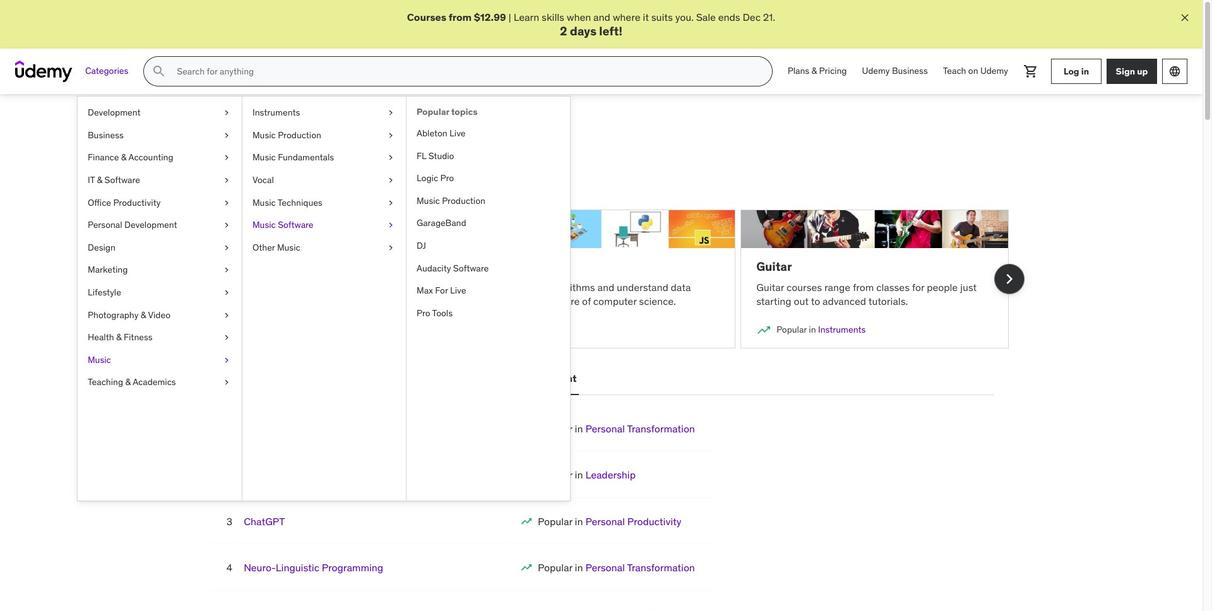 Task type: vqa. For each thing, say whether or not it's contained in the screenshot.
"Learn" for Popular and trending topics
yes



Task type: describe. For each thing, give the bounding box(es) containing it.
transformation for 'personal transformation' link corresponding to second cell from the bottom of the page
[[627, 561, 695, 574]]

from inside courses from $12.99 | learn skills when and where it suits you. sale ends dec 21. 2 days left!
[[449, 11, 472, 23]]

in down courses
[[809, 324, 816, 335]]

teach
[[337, 281, 362, 293]]

log in link
[[1051, 59, 1102, 84]]

vocal
[[253, 174, 274, 186]]

music for music fundamentals link
[[253, 152, 276, 163]]

music for the rightmost music production link
[[417, 195, 440, 206]]

data
[[671, 281, 691, 293]]

log in
[[1064, 66, 1089, 77]]

0 horizontal spatial pro
[[417, 307, 430, 319]]

neuro-linguistic programming link
[[244, 561, 383, 574]]

music for the music software link in the top of the page
[[253, 219, 276, 231]]

transformation for 'personal transformation' link for 1st cell
[[627, 422, 695, 435]]

sign up link
[[1107, 59, 1158, 84]]

it
[[88, 174, 95, 186]]

dj
[[417, 240, 426, 251]]

max
[[417, 285, 433, 296]]

Search for anything text field
[[175, 61, 757, 82]]

21.
[[763, 11, 776, 23]]

learn
[[209, 295, 232, 308]]

music for music techniques link
[[253, 197, 276, 208]]

you.
[[676, 11, 694, 23]]

neuro-
[[244, 561, 276, 574]]

business inside "link"
[[892, 65, 928, 77]]

xsmall image for it & software
[[222, 174, 232, 187]]

range
[[825, 281, 851, 293]]

0 horizontal spatial productivity
[[113, 197, 161, 208]]

structures
[[483, 295, 529, 308]]

data.
[[258, 295, 280, 308]]

days
[[570, 24, 597, 39]]

4
[[227, 561, 232, 574]]

your
[[395, 161, 415, 173]]

2 udemy from the left
[[981, 65, 1008, 77]]

other music link
[[242, 237, 406, 259]]

2 popular in personal transformation from the top
[[538, 561, 695, 574]]

4 cell from the top
[[538, 561, 695, 574]]

popular in image for popular in personal productivity
[[520, 515, 533, 528]]

from inside use statistical probability to teach computers how to learn from data.
[[234, 295, 256, 308]]

instruments inside carousel element
[[818, 324, 866, 335]]

popular and trending topics
[[194, 125, 404, 144]]

finance & accounting
[[88, 152, 173, 163]]

probability
[[275, 281, 323, 293]]

logic pro
[[417, 173, 454, 184]]

use statistical probability to teach computers how to learn from data.
[[209, 281, 446, 308]]

music software element
[[406, 97, 570, 501]]

existing
[[417, 161, 452, 173]]

bestselling button
[[209, 364, 268, 394]]

fl
[[417, 150, 426, 161]]

2
[[560, 24, 567, 39]]

studio
[[429, 150, 454, 161]]

xsmall image for music
[[222, 354, 232, 366]]

it
[[643, 11, 649, 23]]

just
[[960, 281, 977, 293]]

xsmall image for other music
[[386, 242, 396, 254]]

advanced
[[823, 295, 866, 308]]

plans & pricing
[[788, 65, 847, 77]]

for
[[435, 285, 448, 296]]

development link
[[78, 102, 242, 124]]

left!
[[599, 24, 623, 39]]

learn to build algorithms and understand data structures at the core of computer science.
[[483, 281, 691, 308]]

from inside "guitar courses range from classes for people just starting out to advanced tutorials."
[[853, 281, 874, 293]]

fundamentals
[[278, 152, 334, 163]]

leadership link
[[586, 469, 636, 481]]

tutorials.
[[869, 295, 908, 308]]

guitar courses range from classes for people just starting out to advanced tutorials.
[[757, 281, 977, 308]]

audacity software
[[417, 262, 489, 274]]

on
[[969, 65, 979, 77]]

design
[[88, 242, 115, 253]]

in up popular in leadership
[[575, 422, 583, 435]]

health & fitness
[[88, 332, 153, 343]]

it & software link
[[78, 169, 242, 192]]

software for audacity software
[[453, 262, 489, 274]]

xsmall image for personal development
[[222, 219, 232, 232]]

close image
[[1179, 11, 1192, 24]]

personal development link
[[78, 214, 242, 237]]

computer
[[594, 295, 637, 308]]

0 vertical spatial music production link
[[242, 124, 406, 147]]

how
[[416, 281, 434, 293]]

other
[[253, 242, 275, 253]]

0 horizontal spatial instruments
[[253, 107, 300, 118]]

xsmall image for office productivity
[[222, 197, 232, 209]]

log
[[1064, 66, 1080, 77]]

neuro-linguistic programming
[[244, 561, 383, 574]]

xsmall image for business
[[222, 129, 232, 142]]

video
[[148, 309, 171, 320]]

music up learning
[[277, 242, 300, 253]]

and inside learn to build algorithms and understand data structures at the core of computer science.
[[598, 281, 615, 293]]

submit search image
[[152, 64, 167, 79]]

in down popular in leadership
[[575, 515, 583, 528]]

sign up
[[1116, 66, 1148, 77]]

xsmall image for music software
[[386, 219, 396, 232]]

algorithms
[[547, 281, 595, 293]]

starting
[[757, 295, 792, 308]]

xsmall image for photography & video
[[222, 309, 232, 322]]

xsmall image for marketing
[[222, 264, 232, 277]]

business link
[[78, 124, 242, 147]]

lifestyle link
[[78, 282, 242, 304]]

personal development button
[[465, 364, 579, 394]]

dec
[[743, 11, 761, 23]]

people
[[927, 281, 958, 293]]

popular in personal productivity
[[538, 515, 682, 528]]

xsmall image for music techniques
[[386, 197, 396, 209]]

xsmall image for design
[[222, 242, 232, 254]]

xsmall image for health & fitness
[[222, 332, 232, 344]]

health
[[88, 332, 114, 343]]

0 vertical spatial development
[[88, 107, 141, 118]]

xsmall image for music fundamentals
[[386, 152, 396, 164]]

1 vertical spatial business
[[88, 129, 124, 141]]

next image
[[999, 269, 1020, 289]]

courses
[[787, 281, 822, 293]]

leadership
[[586, 469, 636, 481]]

new
[[324, 161, 343, 173]]

1 horizontal spatial music production link
[[407, 190, 570, 212]]

& for software
[[97, 174, 102, 186]]

chatgpt link
[[244, 515, 285, 528]]

office productivity link
[[78, 192, 242, 214]]

to right how
[[436, 281, 446, 293]]

3 cell from the top
[[538, 515, 682, 528]]

personal for second cell from the bottom of the page
[[586, 561, 625, 574]]

pro tools link
[[407, 302, 570, 325]]

sale
[[696, 11, 716, 23]]

software for music software
[[278, 219, 314, 231]]

udemy business link
[[855, 56, 936, 87]]

pro tools
[[417, 307, 453, 319]]

music production for topmost music production link
[[253, 129, 321, 141]]

teach on udemy
[[943, 65, 1008, 77]]

xsmall image for finance & accounting
[[222, 152, 232, 164]]

and inside courses from $12.99 | learn skills when and where it suits you. sale ends dec 21. 2 days left!
[[594, 11, 611, 23]]

max for live
[[417, 285, 466, 296]]

xsmall image for development
[[222, 107, 232, 119]]

5 cell from the top
[[538, 608, 695, 611]]

finance & accounting link
[[78, 147, 242, 169]]

2 cell from the top
[[538, 469, 636, 481]]



Task type: locate. For each thing, give the bounding box(es) containing it.
music production link up fundamentals at the left of the page
[[242, 124, 406, 147]]

0 vertical spatial topics
[[451, 106, 478, 118]]

production up the garageband
[[442, 195, 486, 206]]

popular in image down learn
[[209, 323, 224, 338]]

1 vertical spatial software
[[278, 219, 314, 231]]

1 transformation from the top
[[627, 422, 695, 435]]

1 horizontal spatial personal development
[[468, 372, 577, 385]]

ableton
[[417, 128, 448, 139]]

the
[[543, 295, 558, 308]]

in inside log in link
[[1082, 66, 1089, 77]]

0 vertical spatial production
[[278, 129, 321, 141]]

photography & video
[[88, 309, 171, 320]]

xsmall image inside the 'other music' link
[[386, 242, 396, 254]]

to up structures
[[511, 281, 520, 293]]

& for academics
[[125, 377, 131, 388]]

topics inside music software element
[[451, 106, 478, 118]]

0 vertical spatial popular in personal transformation
[[538, 422, 695, 435]]

1 vertical spatial topics
[[358, 125, 404, 144]]

udemy inside "link"
[[862, 65, 890, 77]]

popular in image down starting
[[757, 323, 772, 338]]

xsmall image for teaching & academics
[[222, 377, 232, 389]]

and
[[594, 11, 611, 23], [258, 125, 286, 144], [598, 281, 615, 293]]

personal transformation link for second cell from the bottom of the page
[[586, 561, 695, 574]]

teach
[[943, 65, 966, 77]]

0 vertical spatial transformation
[[627, 422, 695, 435]]

music production up the garageband
[[417, 195, 486, 206]]

topics up "improve"
[[358, 125, 404, 144]]

popular in image for machine learning
[[209, 323, 224, 338]]

0 horizontal spatial music production link
[[242, 124, 406, 147]]

marketing link
[[78, 259, 242, 282]]

skills up 2
[[542, 11, 564, 23]]

0 horizontal spatial software
[[105, 174, 140, 186]]

1 udemy from the left
[[862, 65, 890, 77]]

audacity
[[417, 262, 451, 274]]

categories button
[[78, 56, 136, 87]]

teaching & academics link
[[78, 372, 242, 394]]

production for topmost music production link
[[278, 129, 321, 141]]

cell
[[538, 422, 695, 435], [538, 469, 636, 481], [538, 515, 682, 528], [538, 561, 695, 574], [538, 608, 695, 611]]

xsmall image inside the music software link
[[386, 219, 396, 232]]

2 horizontal spatial from
[[853, 281, 874, 293]]

up
[[1137, 66, 1148, 77]]

pro left tools
[[417, 307, 430, 319]]

0 horizontal spatial business
[[88, 129, 124, 141]]

to left teach
[[325, 281, 335, 293]]

xsmall image inside health & fitness link
[[222, 332, 232, 344]]

statistical
[[229, 281, 273, 293]]

popular in image
[[209, 323, 224, 338], [757, 323, 772, 338]]

& inside 'link'
[[141, 309, 146, 320]]

xsmall image for instruments
[[386, 107, 396, 119]]

ableton live
[[417, 128, 466, 139]]

xsmall image inside "it & software" link
[[222, 174, 232, 187]]

1 vertical spatial live
[[450, 285, 466, 296]]

personal transformation link down personal productivity link
[[586, 561, 695, 574]]

popular in
[[230, 324, 269, 335]]

instruments link inside carousel element
[[818, 324, 866, 335]]

music up the other
[[253, 219, 276, 231]]

2 horizontal spatial software
[[453, 262, 489, 274]]

1 horizontal spatial production
[[442, 195, 486, 206]]

music down the health
[[88, 354, 111, 365]]

tools
[[432, 307, 453, 319]]

learn for popular and trending topics
[[194, 161, 219, 173]]

1 vertical spatial learn
[[194, 161, 219, 173]]

office
[[88, 197, 111, 208]]

0 vertical spatial and
[[594, 11, 611, 23]]

suits
[[652, 11, 673, 23]]

music production for the rightmost music production link
[[417, 195, 486, 206]]

0 vertical spatial software
[[105, 174, 140, 186]]

0 vertical spatial from
[[449, 11, 472, 23]]

personal transformation link for 1st cell
[[586, 422, 695, 435]]

0 vertical spatial personal development
[[88, 219, 177, 231]]

2 vertical spatial learn
[[483, 281, 509, 293]]

1 vertical spatial music production
[[417, 195, 486, 206]]

personal inside 'link'
[[88, 219, 122, 231]]

skills right studio
[[455, 161, 477, 173]]

popular in instruments
[[777, 324, 866, 335]]

0 vertical spatial instruments
[[253, 107, 300, 118]]

and up computer
[[598, 281, 615, 293]]

0 horizontal spatial production
[[278, 129, 321, 141]]

& right the health
[[116, 332, 122, 343]]

from left the $12.99
[[449, 11, 472, 23]]

music for topmost music production link
[[253, 129, 276, 141]]

music
[[253, 129, 276, 141], [253, 152, 276, 163], [417, 195, 440, 206], [253, 197, 276, 208], [253, 219, 276, 231], [277, 242, 300, 253], [88, 354, 111, 365]]

linguistic
[[276, 561, 319, 574]]

max for live link
[[407, 280, 570, 302]]

3
[[227, 515, 232, 528]]

personal development for "personal development" 'link'
[[88, 219, 177, 231]]

software down dj link
[[453, 262, 489, 274]]

1 horizontal spatial instruments link
[[818, 324, 866, 335]]

in down data.
[[262, 324, 269, 335]]

live right for
[[450, 285, 466, 296]]

learn left something
[[194, 161, 219, 173]]

xsmall image inside "personal development" 'link'
[[222, 219, 232, 232]]

fl studio
[[417, 150, 454, 161]]

2 popular in image from the top
[[520, 561, 533, 574]]

xsmall image inside music techniques link
[[386, 197, 396, 209]]

music production up music fundamentals
[[253, 129, 321, 141]]

xsmall image inside finance & accounting link
[[222, 152, 232, 164]]

business left teach
[[892, 65, 928, 77]]

or
[[345, 161, 354, 173]]

0 horizontal spatial topics
[[358, 125, 404, 144]]

1 horizontal spatial software
[[278, 219, 314, 231]]

learn inside learn to build algorithms and understand data structures at the core of computer science.
[[483, 281, 509, 293]]

1 horizontal spatial popular in image
[[757, 323, 772, 338]]

& right teaching
[[125, 377, 131, 388]]

popular in image
[[520, 515, 533, 528], [520, 561, 533, 574]]

0 vertical spatial popular in image
[[520, 515, 533, 528]]

udemy image
[[15, 61, 73, 82]]

development inside 'link'
[[124, 219, 177, 231]]

computers
[[365, 281, 413, 293]]

xsmall image inside photography & video 'link'
[[222, 309, 232, 322]]

xsmall image inside marketing "link"
[[222, 264, 232, 277]]

guitar for guitar courses range from classes for people just starting out to advanced tutorials.
[[757, 281, 784, 293]]

learn up structures
[[483, 281, 509, 293]]

0 horizontal spatial skills
[[455, 161, 477, 173]]

0 vertical spatial guitar
[[757, 259, 792, 274]]

live down the popular topics at the left of page
[[450, 128, 466, 139]]

from
[[449, 11, 472, 23], [853, 281, 874, 293], [234, 295, 256, 308]]

2 vertical spatial and
[[598, 281, 615, 293]]

software up "office productivity"
[[105, 174, 140, 186]]

instruments up popular and trending topics
[[253, 107, 300, 118]]

logic
[[417, 173, 438, 184]]

instruments link
[[242, 102, 406, 124], [818, 324, 866, 335]]

software down techniques
[[278, 219, 314, 231]]

other music
[[253, 242, 300, 253]]

popular in image for popular in personal transformation
[[520, 561, 533, 574]]

understand
[[617, 281, 669, 293]]

music software
[[253, 219, 314, 231]]

music up vocal
[[253, 152, 276, 163]]

& right finance
[[121, 152, 127, 163]]

0 vertical spatial instruments link
[[242, 102, 406, 124]]

xsmall image for vocal
[[386, 174, 396, 187]]

2 vertical spatial development
[[512, 372, 577, 385]]

instruments link up trending
[[242, 102, 406, 124]]

learn inside courses from $12.99 | learn skills when and where it suits you. sale ends dec 21. 2 days left!
[[514, 11, 539, 23]]

& left video
[[141, 309, 146, 320]]

1 horizontal spatial music production
[[417, 195, 486, 206]]

from up advanced
[[853, 281, 874, 293]]

xsmall image inside teaching & academics link
[[222, 377, 232, 389]]

1 popular in personal transformation from the top
[[538, 422, 695, 435]]

personal development inside 'link'
[[88, 219, 177, 231]]

programming
[[322, 561, 383, 574]]

2 guitar from the top
[[757, 281, 784, 293]]

machine learning
[[209, 259, 311, 274]]

0 vertical spatial personal transformation link
[[586, 422, 695, 435]]

and up music fundamentals
[[258, 125, 286, 144]]

& for video
[[141, 309, 146, 320]]

trending
[[289, 125, 355, 144]]

lifestyle
[[88, 287, 121, 298]]

teach on udemy link
[[936, 56, 1016, 87]]

finance
[[88, 152, 119, 163]]

to inside learn to build algorithms and understand data structures at the core of computer science.
[[511, 281, 520, 293]]

1 vertical spatial popular in image
[[520, 561, 533, 574]]

to
[[325, 281, 335, 293], [436, 281, 446, 293], [511, 281, 520, 293], [811, 295, 820, 308]]

1 vertical spatial guitar
[[757, 281, 784, 293]]

& right plans
[[812, 65, 817, 77]]

1 personal transformation link from the top
[[586, 422, 695, 435]]

personal for 3rd cell from the top
[[586, 515, 625, 528]]

learn right the |
[[514, 11, 539, 23]]

music down vocal
[[253, 197, 276, 208]]

0 vertical spatial learn
[[514, 11, 539, 23]]

to right out
[[811, 295, 820, 308]]

1 horizontal spatial skills
[[542, 11, 564, 23]]

2 vertical spatial software
[[453, 262, 489, 274]]

popular inside music software element
[[417, 106, 449, 118]]

1 horizontal spatial business
[[892, 65, 928, 77]]

development for "personal development" 'link'
[[124, 219, 177, 231]]

xsmall image inside design link
[[222, 242, 232, 254]]

1 vertical spatial popular in personal transformation
[[538, 561, 695, 574]]

1 vertical spatial production
[[442, 195, 486, 206]]

1 popular in image from the top
[[520, 515, 533, 528]]

& right the it
[[97, 174, 102, 186]]

1 horizontal spatial udemy
[[981, 65, 1008, 77]]

courses from $12.99 | learn skills when and where it suits you. sale ends dec 21. 2 days left!
[[407, 11, 776, 39]]

core
[[560, 295, 580, 308]]

0 vertical spatial music production
[[253, 129, 321, 141]]

design link
[[78, 237, 242, 259]]

bestselling
[[211, 372, 265, 385]]

pro right logic at the top left of page
[[440, 173, 454, 184]]

popular in personal transformation down the 'popular in personal productivity'
[[538, 561, 695, 574]]

personal transformation link
[[586, 422, 695, 435], [586, 561, 695, 574]]

1 vertical spatial development
[[124, 219, 177, 231]]

1 vertical spatial personal transformation link
[[586, 561, 695, 574]]

build
[[523, 281, 545, 293]]

popular topics
[[417, 106, 478, 118]]

1 vertical spatial from
[[853, 281, 874, 293]]

topics up ableton live
[[451, 106, 478, 118]]

1 horizontal spatial from
[[449, 11, 472, 23]]

2 personal transformation link from the top
[[586, 561, 695, 574]]

0 vertical spatial live
[[450, 128, 466, 139]]

1 vertical spatial and
[[258, 125, 286, 144]]

guitar inside "guitar courses range from classes for people just starting out to advanced tutorials."
[[757, 281, 784, 293]]

live
[[450, 128, 466, 139], [450, 285, 466, 296]]

1 horizontal spatial instruments
[[818, 324, 866, 335]]

udemy right pricing at the right
[[862, 65, 890, 77]]

it & software
[[88, 174, 140, 186]]

0 vertical spatial skills
[[542, 11, 564, 23]]

1 vertical spatial music production link
[[407, 190, 570, 212]]

1 vertical spatial transformation
[[627, 561, 695, 574]]

office productivity
[[88, 197, 161, 208]]

pro
[[440, 173, 454, 184], [417, 307, 430, 319]]

1 horizontal spatial pro
[[440, 173, 454, 184]]

personal inside button
[[468, 372, 510, 385]]

in left leadership link
[[575, 469, 583, 481]]

xsmall image for lifestyle
[[222, 287, 232, 299]]

2 popular in image from the left
[[757, 323, 772, 338]]

udemy right on
[[981, 65, 1008, 77]]

instruments down advanced
[[818, 324, 866, 335]]

personal productivity link
[[586, 515, 682, 528]]

0 vertical spatial business
[[892, 65, 928, 77]]

use
[[209, 281, 227, 293]]

0 vertical spatial pro
[[440, 173, 454, 184]]

fitness
[[124, 332, 153, 343]]

&
[[812, 65, 817, 77], [121, 152, 127, 163], [97, 174, 102, 186], [141, 309, 146, 320], [116, 332, 122, 343], [125, 377, 131, 388]]

music link
[[78, 349, 242, 372]]

xsmall image inside music fundamentals link
[[386, 152, 396, 164]]

skills inside courses from $12.99 | learn skills when and where it suits you. sale ends dec 21. 2 days left!
[[542, 11, 564, 23]]

instruments link down advanced
[[818, 324, 866, 335]]

learn
[[514, 11, 539, 23], [194, 161, 219, 173], [483, 281, 509, 293]]

popular
[[417, 106, 449, 118], [194, 125, 255, 144], [230, 324, 260, 335], [777, 324, 807, 335], [538, 422, 573, 435], [538, 469, 573, 481], [538, 515, 573, 528], [538, 561, 573, 574]]

carousel element
[[194, 194, 1025, 364]]

xsmall image
[[222, 129, 232, 142], [386, 129, 396, 142], [222, 152, 232, 164], [222, 197, 232, 209], [386, 242, 396, 254], [222, 264, 232, 277], [222, 287, 232, 299], [222, 354, 232, 366]]

0 horizontal spatial learn
[[194, 161, 219, 173]]

personal development inside button
[[468, 372, 577, 385]]

production for the rightmost music production link
[[442, 195, 486, 206]]

shopping cart with 0 items image
[[1024, 64, 1039, 79]]

1 horizontal spatial topics
[[451, 106, 478, 118]]

production inside music software element
[[442, 195, 486, 206]]

guitar for guitar
[[757, 259, 792, 274]]

1 live from the top
[[450, 128, 466, 139]]

development inside button
[[512, 372, 577, 385]]

& for fitness
[[116, 332, 122, 343]]

music production inside music software element
[[417, 195, 486, 206]]

popular in personal transformation up leadership link
[[538, 422, 695, 435]]

improve
[[356, 161, 393, 173]]

vocal link
[[242, 169, 406, 192]]

xsmall image inside vocal link
[[386, 174, 396, 187]]

1 horizontal spatial learn
[[483, 281, 509, 293]]

logic pro link
[[407, 167, 570, 190]]

accounting
[[128, 152, 173, 163]]

1 vertical spatial productivity
[[628, 515, 682, 528]]

1 vertical spatial instruments
[[818, 324, 866, 335]]

business
[[892, 65, 928, 77], [88, 129, 124, 141]]

in right log
[[1082, 66, 1089, 77]]

2 transformation from the top
[[627, 561, 695, 574]]

audacity software link
[[407, 257, 570, 280]]

0 horizontal spatial udemy
[[862, 65, 890, 77]]

1 popular in image from the left
[[209, 323, 224, 338]]

0 horizontal spatial from
[[234, 295, 256, 308]]

from down statistical
[[234, 295, 256, 308]]

xsmall image inside the business link
[[222, 129, 232, 142]]

plans & pricing link
[[780, 56, 855, 87]]

to inside "guitar courses range from classes for people just starting out to advanced tutorials."
[[811, 295, 820, 308]]

academics
[[133, 377, 176, 388]]

personal for 1st cell
[[586, 422, 625, 435]]

pricing
[[819, 65, 847, 77]]

0 horizontal spatial instruments link
[[242, 102, 406, 124]]

xsmall image
[[222, 107, 232, 119], [386, 107, 396, 119], [386, 152, 396, 164], [222, 174, 232, 187], [386, 174, 396, 187], [386, 197, 396, 209], [222, 219, 232, 232], [386, 219, 396, 232], [222, 242, 232, 254], [222, 309, 232, 322], [222, 332, 232, 344], [222, 377, 232, 389]]

music production link down the fl studio link
[[407, 190, 570, 212]]

1 guitar from the top
[[757, 259, 792, 274]]

udemy
[[862, 65, 890, 77], [981, 65, 1008, 77]]

& for pricing
[[812, 65, 817, 77]]

development for personal development button
[[512, 372, 577, 385]]

xsmall image inside 'music' link
[[222, 354, 232, 366]]

music fundamentals
[[253, 152, 334, 163]]

xsmall image inside office productivity link
[[222, 197, 232, 209]]

1 vertical spatial instruments link
[[818, 324, 866, 335]]

0 horizontal spatial personal development
[[88, 219, 177, 231]]

in down the 'popular in personal productivity'
[[575, 561, 583, 574]]

plans
[[788, 65, 810, 77]]

business up finance
[[88, 129, 124, 141]]

& for accounting
[[121, 152, 127, 163]]

0 horizontal spatial popular in image
[[209, 323, 224, 338]]

learning
[[260, 259, 311, 274]]

music production link
[[242, 124, 406, 147], [407, 190, 570, 212]]

2 vertical spatial from
[[234, 295, 256, 308]]

xsmall image inside development link
[[222, 107, 232, 119]]

photography & video link
[[78, 304, 242, 327]]

software
[[105, 174, 140, 186], [278, 219, 314, 231], [453, 262, 489, 274]]

0 horizontal spatial music production
[[253, 129, 321, 141]]

1 horizontal spatial productivity
[[628, 515, 682, 528]]

choose a language image
[[1169, 65, 1182, 78]]

xsmall image inside lifestyle link
[[222, 287, 232, 299]]

1 vertical spatial pro
[[417, 307, 430, 319]]

courses
[[407, 11, 447, 23]]

0 vertical spatial productivity
[[113, 197, 161, 208]]

xsmall image for music production
[[386, 129, 396, 142]]

popular in image for guitar
[[757, 323, 772, 338]]

and up left!
[[594, 11, 611, 23]]

2 live from the top
[[450, 285, 466, 296]]

music down logic at the top left of page
[[417, 195, 440, 206]]

2 horizontal spatial learn
[[514, 11, 539, 23]]

1 vertical spatial personal development
[[468, 372, 577, 385]]

1 vertical spatial skills
[[455, 161, 477, 173]]

personal transformation link up the leadership
[[586, 422, 695, 435]]

production up music fundamentals
[[278, 129, 321, 141]]

learn for algorithms
[[483, 281, 509, 293]]

teaching & academics
[[88, 377, 176, 388]]

music up music fundamentals
[[253, 129, 276, 141]]

1 cell from the top
[[538, 422, 695, 435]]

science.
[[639, 295, 676, 308]]

personal development for personal development button
[[468, 372, 577, 385]]



